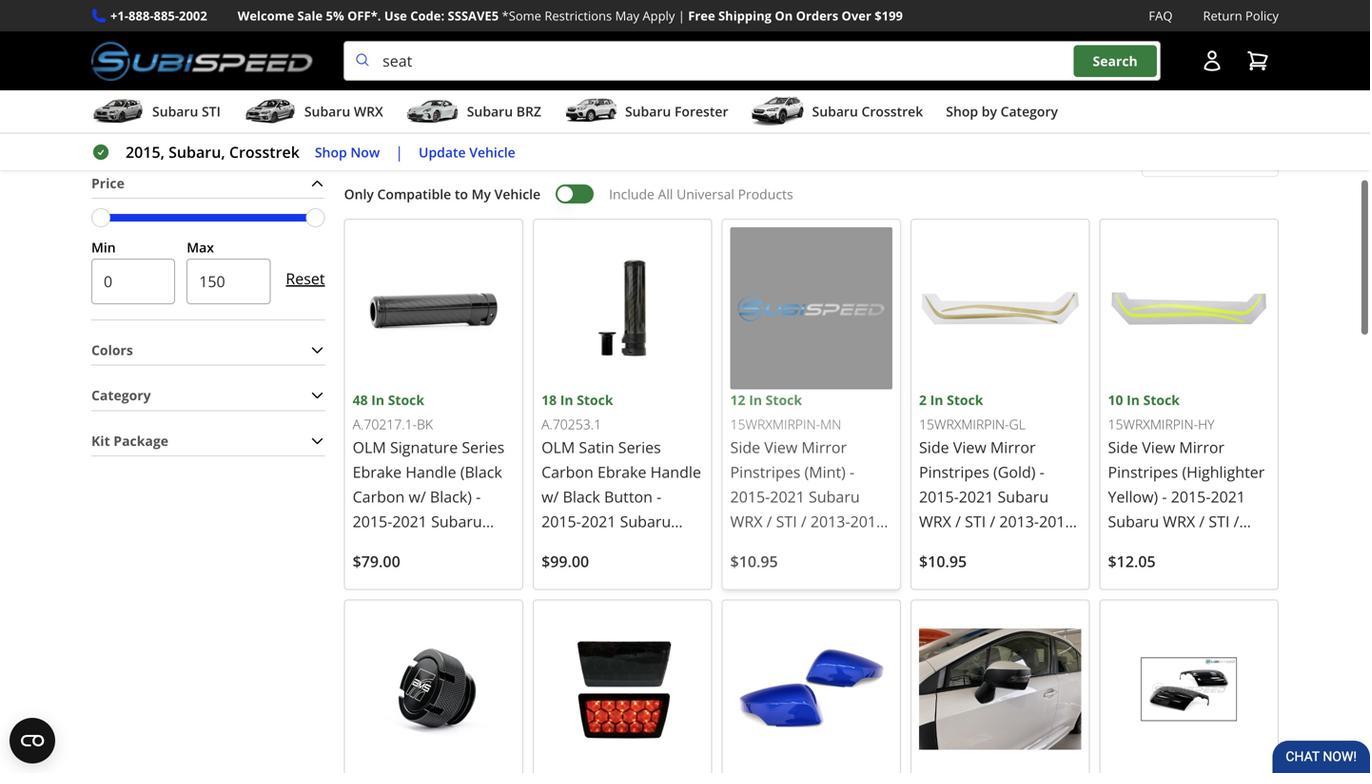 Task type: vqa. For each thing, say whether or not it's contained in the screenshot.


Task type: locate. For each thing, give the bounding box(es) containing it.
mirror down gl
[[990, 437, 1036, 458]]

welcome sale 5% off*. use code: sssave5 *some restrictions may apply | free shipping on orders over $199
[[238, 7, 903, 24]]

2 horizontal spatial 2015-
[[1171, 487, 1211, 507]]

1 horizontal spatial side
[[919, 437, 949, 458]]

olm signature series ebrake handle (black carbon w/ black) - 2015-2021 subaru wrx / sti / 2013-2021 scion fr-s / subaru brz / toyota 86 / 2014-2018 forester / 2013-2017 crosstrek image
[[353, 227, 515, 390]]

mn
[[820, 415, 841, 433]]

- for (mint)
[[850, 462, 855, 482]]

side inside 12 in stock 15wrxmirpin-mn side view mirror pinstripes (mint) - 2015-2021 subaru wrx / sti / 2013-2017 crosstrek
[[730, 437, 760, 458]]

in right 12
[[749, 391, 762, 409]]

2021 inside 12 in stock 15wrxmirpin-mn side view mirror pinstripes (mint) - 2015-2021 subaru wrx / sti / 2013-2017 crosstrek
[[770, 487, 805, 507]]

1 vertical spatial |
[[395, 142, 403, 162]]

2 horizontal spatial 2013-
[[1108, 536, 1148, 557]]

2017 for side view mirror pinstripes (gold) - 2015-2021 subaru wrx / sti / 2013-2017 crosstrek
[[1039, 511, 1074, 532]]

sssave5
[[448, 7, 499, 24]]

subaru down shop 2015 subaru crosstrek featured products at the top of the page
[[625, 102, 671, 120]]

1 horizontal spatial -
[[1040, 462, 1045, 482]]

2 2015- from the left
[[919, 487, 959, 507]]

1 in from the left
[[371, 391, 384, 409]]

2013- down the (mint)
[[811, 511, 850, 532]]

Max text field
[[187, 259, 271, 304]]

pinstripes for (gold)
[[919, 462, 989, 482]]

side down 10 at the bottom right of the page
[[1108, 437, 1138, 458]]

3 stock from the left
[[577, 391, 613, 409]]

15wrxmirpin-
[[730, 415, 820, 433], [919, 415, 1009, 433], [1108, 415, 1198, 433]]

| right now
[[395, 142, 403, 162]]

side for side view mirror pinstripes (gold) - 2015-2021 subaru wrx / sti / 2013-2017 crosstrek
[[919, 437, 949, 458]]

2021 down the (mint)
[[770, 487, 805, 507]]

shop all
[[460, 5, 514, 23]]

a subaru forester thumbnail image image
[[564, 97, 617, 126]]

a subaru brz thumbnail image image
[[406, 97, 459, 126]]

1 vertical spatial all
[[658, 185, 673, 203]]

1 horizontal spatial 2013-
[[999, 511, 1039, 532]]

yellow)
[[1108, 487, 1158, 507]]

0 horizontal spatial $10.95
[[730, 551, 778, 572]]

3 mirror from the left
[[1179, 437, 1225, 458]]

2 horizontal spatial 2021
[[1211, 487, 1246, 507]]

in inside 12 in stock 15wrxmirpin-mn side view mirror pinstripes (mint) - 2015-2021 subaru wrx / sti / 2013-2017 crosstrek
[[749, 391, 762, 409]]

pinstripes inside 10 in stock 15wrxmirpin-hy side view mirror pinstripes (highlighter yellow) - 2015-2021 subaru wrx / sti / 2013-2017 crosstrek
[[1108, 462, 1178, 482]]

- right (gold)
[[1040, 462, 1045, 482]]

0 vertical spatial vehicle
[[469, 143, 515, 161]]

in right the 18
[[560, 391, 573, 409]]

in inside 10 in stock 15wrxmirpin-hy side view mirror pinstripes (highlighter yellow) - 2015-2021 subaru wrx / sti / 2013-2017 crosstrek
[[1127, 391, 1140, 409]]

mirror inside 12 in stock 15wrxmirpin-mn side view mirror pinstripes (mint) - 2015-2021 subaru wrx / sti / 2013-2017 crosstrek
[[802, 437, 847, 458]]

stock inside 10 in stock 15wrxmirpin-hy side view mirror pinstripes (highlighter yellow) - 2015-2021 subaru wrx / sti / 2013-2017 crosstrek
[[1143, 391, 1180, 409]]

15wrxmirpin- inside 12 in stock 15wrxmirpin-mn side view mirror pinstripes (mint) - 2015-2021 subaru wrx / sti / 2013-2017 crosstrek
[[730, 415, 820, 433]]

only compatible to my vehicle
[[344, 185, 541, 203]]

1 stock from the left
[[388, 391, 424, 409]]

pinstripes left (gold)
[[919, 462, 989, 482]]

/
[[767, 511, 772, 532], [801, 511, 807, 532], [955, 511, 961, 532], [990, 511, 995, 532], [1199, 511, 1205, 532], [1234, 511, 1239, 532]]

kit package button
[[91, 427, 325, 456]]

0 vertical spatial all
[[497, 5, 514, 23]]

pinstripes up the yellow)
[[1108, 462, 1178, 482]]

0 horizontal spatial 15wrxmirpin-
[[730, 415, 820, 433]]

$79.00
[[353, 551, 400, 572]]

stock for side view mirror pinstripes (highlighter yellow) - 2015-2021 subaru wrx / sti / 2013-2017 crosstrek
[[1143, 391, 1180, 409]]

update vehicle button
[[419, 142, 515, 163]]

shop left by
[[946, 102, 978, 120]]

2015- for (gold)
[[919, 487, 959, 507]]

wrx
[[354, 102, 383, 120], [730, 511, 763, 532], [919, 511, 951, 532], [1163, 511, 1195, 532]]

crosstrek inside dropdown button
[[862, 102, 923, 120]]

15wrxmirpin- down 12
[[730, 415, 820, 433]]

view inside 12 in stock 15wrxmirpin-mn side view mirror pinstripes (mint) - 2015-2021 subaru wrx / sti / 2013-2017 crosstrek
[[764, 437, 798, 458]]

view inside 10 in stock 15wrxmirpin-hy side view mirror pinstripes (highlighter yellow) - 2015-2021 subaru wrx / sti / 2013-2017 crosstrek
[[1142, 437, 1175, 458]]

0 horizontal spatial mirror
[[802, 437, 847, 458]]

subaru down 2015
[[467, 102, 513, 120]]

category button
[[91, 381, 325, 410]]

1 horizontal spatial 15wrxmirpin-
[[919, 415, 1009, 433]]

1 horizontal spatial view
[[953, 437, 986, 458]]

2013- down the yellow)
[[1108, 536, 1148, 557]]

1 horizontal spatial pinstripes
[[919, 462, 989, 482]]

wrx inside 2 in stock 15wrxmirpin-gl side view mirror pinstripes (gold) - 2015-2021 subaru wrx / sti / 2013-2017 crosstrek
[[919, 511, 951, 532]]

side view mirror pinstripes (gold) - 2015-2021 subaru wrx / sti / 2013-2017 crosstrek image
[[919, 227, 1081, 390]]

0 horizontal spatial view
[[764, 437, 798, 458]]

1 2021 from the left
[[770, 487, 805, 507]]

2015- inside 12 in stock 15wrxmirpin-mn side view mirror pinstripes (mint) - 2015-2021 subaru wrx / sti / 2013-2017 crosstrek
[[730, 487, 770, 507]]

pinstripes
[[730, 462, 801, 482], [919, 462, 989, 482], [1108, 462, 1178, 482]]

1 horizontal spatial mirror
[[990, 437, 1036, 458]]

$10.95 for side view mirror pinstripes (mint) - 2015-2021 subaru wrx / sti / 2013-2017 crosstrek
[[730, 551, 778, 572]]

in right 10 at the bottom right of the page
[[1127, 391, 1140, 409]]

1 side from the left
[[730, 437, 760, 458]]

brz
[[516, 102, 541, 120]]

pinstripes inside 2 in stock 15wrxmirpin-gl side view mirror pinstripes (gold) - 2015-2021 subaru wrx / sti / 2013-2017 crosstrek
[[919, 462, 989, 482]]

2 $10.95 from the left
[[919, 551, 967, 572]]

1 horizontal spatial 2021
[[959, 487, 994, 507]]

3 / from the left
[[955, 511, 961, 532]]

$99.00
[[541, 551, 589, 572]]

subaru forester
[[625, 102, 728, 120]]

2015- for (mint)
[[730, 487, 770, 507]]

faq
[[1149, 7, 1173, 24]]

0 vertical spatial |
[[678, 7, 685, 24]]

2 view from the left
[[953, 437, 986, 458]]

2 horizontal spatial 15wrxmirpin-
[[1108, 415, 1198, 433]]

2 horizontal spatial pinstripes
[[1108, 462, 1178, 482]]

1 15wrxmirpin- from the left
[[730, 415, 820, 433]]

a subaru wrx thumbnail image image
[[243, 97, 297, 126]]

2
[[919, 391, 927, 409]]

3 2015- from the left
[[1171, 487, 1211, 507]]

kit
[[91, 432, 110, 450]]

pinstripes left the (mint)
[[730, 462, 801, 482]]

15wrxmirpin- down 2
[[919, 415, 1009, 433]]

2015- inside 2 in stock 15wrxmirpin-gl side view mirror pinstripes (gold) - 2015-2021 subaru wrx / sti / 2013-2017 crosstrek
[[919, 487, 959, 507]]

shipping
[[718, 7, 772, 24]]

2 horizontal spatial side
[[1108, 437, 1138, 458]]

wrx inside dropdown button
[[354, 102, 383, 120]]

2 horizontal spatial mirror
[[1179, 437, 1225, 458]]

shop for shop 2015 subaru crosstrek featured products
[[427, 66, 483, 97]]

- inside 2 in stock 15wrxmirpin-gl side view mirror pinstripes (gold) - 2015-2021 subaru wrx / sti / 2013-2017 crosstrek
[[1040, 462, 1045, 482]]

2013- down (gold)
[[999, 511, 1039, 532]]

1 horizontal spatial $10.95
[[919, 551, 967, 572]]

vehicle down subaru brz
[[469, 143, 515, 161]]

include
[[609, 185, 655, 203]]

maximum slider
[[306, 208, 325, 228]]

subaru,
[[169, 142, 225, 162]]

3 in from the left
[[560, 391, 573, 409]]

0 horizontal spatial 2013-
[[811, 511, 850, 532]]

10 in stock 15wrxmirpin-hy side view mirror pinstripes (highlighter yellow) - 2015-2021 subaru wrx / sti / 2013-2017 crosstrek
[[1108, 391, 1265, 557]]

stock right 2
[[947, 391, 983, 409]]

1 $10.95 from the left
[[730, 551, 778, 572]]

update
[[419, 143, 466, 161]]

1 mirror from the left
[[802, 437, 847, 458]]

| left free at the top right
[[678, 7, 685, 24]]

2017 inside 10 in stock 15wrxmirpin-hy side view mirror pinstripes (highlighter yellow) - 2015-2021 subaru wrx / sti / 2013-2017 crosstrek
[[1148, 536, 1183, 557]]

2017 inside 2 in stock 15wrxmirpin-gl side view mirror pinstripes (gold) - 2015-2021 subaru wrx / sti / 2013-2017 crosstrek
[[1039, 511, 1074, 532]]

mirror inside 2 in stock 15wrxmirpin-gl side view mirror pinstripes (gold) - 2015-2021 subaru wrx / sti / 2013-2017 crosstrek
[[990, 437, 1036, 458]]

0 horizontal spatial -
[[850, 462, 855, 482]]

1 view from the left
[[764, 437, 798, 458]]

side
[[730, 437, 760, 458], [919, 437, 949, 458], [1108, 437, 1138, 458]]

forester
[[675, 102, 728, 120]]

side down 2
[[919, 437, 949, 458]]

mirror down mn
[[802, 437, 847, 458]]

2017 for side view mirror pinstripes (mint) - 2015-2021 subaru wrx / sti / 2013-2017 crosstrek
[[850, 511, 885, 532]]

5 stock from the left
[[1143, 391, 1180, 409]]

16
[[344, 145, 359, 163]]

2013- for (mint)
[[811, 511, 850, 532]]

include all universal products
[[609, 185, 793, 203]]

0 horizontal spatial 2015-
[[730, 487, 770, 507]]

side down 12
[[730, 437, 760, 458]]

subaru wrx
[[304, 102, 383, 120]]

3 2021 from the left
[[1211, 487, 1246, 507]]

mirror inside 10 in stock 15wrxmirpin-hy side view mirror pinstripes (highlighter yellow) - 2015-2021 subaru wrx / sti / 2013-2017 crosstrek
[[1179, 437, 1225, 458]]

$10.95 for side view mirror pinstripes (gold) - 2015-2021 subaru wrx / sti / 2013-2017 crosstrek
[[919, 551, 967, 572]]

2015, subaru, crosstrek
[[126, 142, 300, 162]]

all for shop
[[497, 5, 514, 23]]

return
[[1203, 7, 1242, 24]]

$10.95
[[730, 551, 778, 572], [919, 551, 967, 572]]

subaru down (gold)
[[998, 487, 1049, 507]]

shop for shop all
[[460, 5, 493, 23]]

2021
[[770, 487, 805, 507], [959, 487, 994, 507], [1211, 487, 1246, 507]]

1 horizontal spatial all
[[658, 185, 673, 203]]

mirror
[[802, 437, 847, 458], [990, 437, 1036, 458], [1179, 437, 1225, 458]]

3 view from the left
[[1142, 437, 1175, 458]]

2 2021 from the left
[[959, 487, 994, 507]]

3 pinstripes from the left
[[1108, 462, 1178, 482]]

4 stock from the left
[[947, 391, 983, 409]]

button image
[[1201, 50, 1224, 72]]

subaru brz
[[467, 102, 541, 120]]

a.70253.1
[[541, 415, 601, 433]]

0 horizontal spatial 2021
[[770, 487, 805, 507]]

olm oe style mirror cover with turn signal cutout (lightning red) - 2015-2021 subaru wrx / sti / 2015-2017 crosstrek image
[[730, 608, 893, 771]]

12
[[730, 391, 746, 409]]

2013- inside 12 in stock 15wrxmirpin-mn side view mirror pinstripes (mint) - 2015-2021 subaru wrx / sti / 2013-2017 crosstrek
[[811, 511, 850, 532]]

stock up a.70253.1
[[577, 391, 613, 409]]

2021 down (highlighter
[[1211, 487, 1246, 507]]

5 in from the left
[[1127, 391, 1140, 409]]

-
[[850, 462, 855, 482], [1040, 462, 1045, 482], [1162, 487, 1167, 507]]

wrx inside 10 in stock 15wrxmirpin-hy side view mirror pinstripes (highlighter yellow) - 2015-2021 subaru wrx / sti / 2013-2017 crosstrek
[[1163, 511, 1195, 532]]

olm satin series carbon ebrake handle w/ black button - 2015-2021 subaru wrx / sti / 2013-2021 scion fr-s / subaru brz / toyota 86 / 2014-2018 forester / 2013-2017 crosstrek image
[[541, 227, 704, 390]]

2021 inside 2 in stock 15wrxmirpin-gl side view mirror pinstripes (gold) - 2015-2021 subaru wrx / sti / 2013-2017 crosstrek
[[959, 487, 994, 507]]

on
[[775, 7, 793, 24]]

15wrxmirpin- inside 2 in stock 15wrxmirpin-gl side view mirror pinstripes (gold) - 2015-2021 subaru wrx / sti / 2013-2017 crosstrek
[[919, 415, 1009, 433]]

vehicle right my
[[494, 185, 541, 203]]

featured
[[743, 66, 839, 97]]

2021 inside 10 in stock 15wrxmirpin-hy side view mirror pinstripes (highlighter yellow) - 2015-2021 subaru wrx / sti / 2013-2017 crosstrek
[[1211, 487, 1246, 507]]

shop left now
[[315, 143, 347, 161]]

2021 down (gold)
[[959, 487, 994, 507]]

sti
[[202, 102, 221, 120], [776, 511, 797, 532], [965, 511, 986, 532], [1209, 511, 1230, 532]]

side inside 10 in stock 15wrxmirpin-hy side view mirror pinstripes (highlighter yellow) - 2015-2021 subaru wrx / sti / 2013-2017 crosstrek
[[1108, 437, 1138, 458]]

shop left *some
[[460, 5, 493, 23]]

in
[[371, 391, 384, 409], [749, 391, 762, 409], [560, 391, 573, 409], [930, 391, 943, 409], [1127, 391, 1140, 409]]

- right the yellow)
[[1162, 487, 1167, 507]]

subaru sti button
[[91, 94, 221, 132]]

- right the (mint)
[[850, 462, 855, 482]]

15wrxmirpin- inside 10 in stock 15wrxmirpin-hy side view mirror pinstripes (highlighter yellow) - 2015-2021 subaru wrx / sti / 2013-2017 crosstrek
[[1108, 415, 1198, 433]]

subaru down the restrictions
[[547, 66, 626, 97]]

2015
[[489, 66, 541, 97]]

2 horizontal spatial -
[[1162, 487, 1167, 507]]

pinstripes inside 12 in stock 15wrxmirpin-mn side view mirror pinstripes (mint) - 2015-2021 subaru wrx / sti / 2013-2017 crosstrek
[[730, 462, 801, 482]]

2017 inside 12 in stock 15wrxmirpin-mn side view mirror pinstripes (mint) - 2015-2021 subaru wrx / sti / 2013-2017 crosstrek
[[850, 511, 885, 532]]

2 15wrxmirpin- from the left
[[919, 415, 1009, 433]]

stock right 10 at the bottom right of the page
[[1143, 391, 1180, 409]]

open widget image
[[10, 718, 55, 764]]

2 mirror from the left
[[990, 437, 1036, 458]]

package
[[113, 432, 168, 450]]

crosstrek
[[632, 66, 737, 97], [862, 102, 923, 120], [229, 142, 300, 162], [730, 536, 798, 557], [919, 536, 987, 557], [1186, 536, 1254, 557]]

0 horizontal spatial pinstripes
[[730, 462, 801, 482]]

view inside 2 in stock 15wrxmirpin-gl side view mirror pinstripes (gold) - 2015-2021 subaru wrx / sti / 2013-2017 crosstrek
[[953, 437, 986, 458]]

2 stock from the left
[[766, 391, 802, 409]]

3 side from the left
[[1108, 437, 1138, 458]]

1 horizontal spatial |
[[678, 7, 685, 24]]

subaru inside 10 in stock 15wrxmirpin-hy side view mirror pinstripes (highlighter yellow) - 2015-2021 subaru wrx / sti / 2013-2017 crosstrek
[[1108, 511, 1159, 532]]

6 / from the left
[[1234, 511, 1239, 532]]

0 horizontal spatial 2017
[[850, 511, 885, 532]]

in right 48
[[371, 391, 384, 409]]

18 in stock a.70253.1
[[541, 391, 613, 433]]

2 side from the left
[[919, 437, 949, 458]]

subaru down the yellow)
[[1108, 511, 1159, 532]]

mirror down hy
[[1179, 437, 1225, 458]]

0 horizontal spatial all
[[497, 5, 514, 23]]

1 horizontal spatial 2017
[[1039, 511, 1074, 532]]

view for (mint)
[[764, 437, 798, 458]]

shop
[[460, 5, 493, 23], [427, 66, 483, 97], [946, 102, 978, 120], [315, 143, 347, 161]]

1 pinstripes from the left
[[730, 462, 801, 482]]

crosstrek inside 12 in stock 15wrxmirpin-mn side view mirror pinstripes (mint) - 2015-2021 subaru wrx / sti / 2013-2017 crosstrek
[[730, 536, 798, 557]]

15wrxmirpin- down 10 at the bottom right of the page
[[1108, 415, 1198, 433]]

stock up "bk"
[[388, 391, 424, 409]]

gl
[[1009, 415, 1026, 433]]

1 2015- from the left
[[730, 487, 770, 507]]

2013- inside 2 in stock 15wrxmirpin-gl side view mirror pinstripes (gold) - 2015-2021 subaru wrx / sti / 2013-2017 crosstrek
[[999, 511, 1039, 532]]

1 horizontal spatial 2015-
[[919, 487, 959, 507]]

stock inside 12 in stock 15wrxmirpin-mn side view mirror pinstripes (mint) - 2015-2021 subaru wrx / sti / 2013-2017 crosstrek
[[766, 391, 802, 409]]

16 results
[[344, 145, 407, 163]]

2015-
[[730, 487, 770, 507], [919, 487, 959, 507], [1171, 487, 1211, 507]]

stock inside 2 in stock 15wrxmirpin-gl side view mirror pinstripes (gold) - 2015-2021 subaru wrx / sti / 2013-2017 crosstrek
[[947, 391, 983, 409]]

subaru up subaru,
[[152, 102, 198, 120]]

return policy link
[[1203, 6, 1279, 26]]

2 horizontal spatial 2017
[[1148, 536, 1183, 557]]

2 in from the left
[[749, 391, 762, 409]]

subaru inside 12 in stock 15wrxmirpin-mn side view mirror pinstripes (mint) - 2015-2021 subaru wrx / sti / 2013-2017 crosstrek
[[809, 487, 860, 507]]

subaru down the (mint)
[[809, 487, 860, 507]]

in inside 2 in stock 15wrxmirpin-gl side view mirror pinstripes (gold) - 2015-2021 subaru wrx / sti / 2013-2017 crosstrek
[[930, 391, 943, 409]]

stock right 12
[[766, 391, 802, 409]]

0 horizontal spatial side
[[730, 437, 760, 458]]

2 pinstripes from the left
[[919, 462, 989, 482]]

code:
[[410, 7, 444, 24]]

5%
[[326, 7, 344, 24]]

search input field
[[344, 41, 1161, 81]]

shop inside dropdown button
[[946, 102, 978, 120]]

sti inside 10 in stock 15wrxmirpin-hy side view mirror pinstripes (highlighter yellow) - 2015-2021 subaru wrx / sti / 2013-2017 crosstrek
[[1209, 511, 1230, 532]]

apply
[[643, 7, 675, 24]]

- inside 12 in stock 15wrxmirpin-mn side view mirror pinstripes (mint) - 2015-2021 subaru wrx / sti / 2013-2017 crosstrek
[[850, 462, 855, 482]]

minimum slider
[[91, 208, 110, 228]]

4 in from the left
[[930, 391, 943, 409]]

in right 2
[[930, 391, 943, 409]]

side inside 2 in stock 15wrxmirpin-gl side view mirror pinstripes (gold) - 2015-2021 subaru wrx / sti / 2013-2017 crosstrek
[[919, 437, 949, 458]]

0 horizontal spatial |
[[395, 142, 403, 162]]

shop up subaru brz
[[427, 66, 483, 97]]

stock
[[388, 391, 424, 409], [766, 391, 802, 409], [577, 391, 613, 409], [947, 391, 983, 409], [1143, 391, 1180, 409]]

sale
[[297, 7, 323, 24]]

3 15wrxmirpin- from the left
[[1108, 415, 1198, 433]]

shop by category button
[[946, 94, 1058, 132]]

2 horizontal spatial view
[[1142, 437, 1175, 458]]



Task type: describe. For each thing, give the bounding box(es) containing it.
in inside 48 in stock a.70217.1-bk
[[371, 391, 384, 409]]

mirror for (gold)
[[990, 437, 1036, 458]]

15wrxmirpin- for side view mirror pinstripes (highlighter yellow) - 2015-2021 subaru wrx / sti / 2013-2017 crosstrek
[[1108, 415, 1198, 433]]

off*.
[[347, 7, 381, 24]]

reset
[[286, 268, 325, 289]]

bk
[[417, 415, 433, 433]]

search
[[1093, 52, 1138, 70]]

2021 for (mint)
[[770, 487, 805, 507]]

2 in stock 15wrxmirpin-gl side view mirror pinstripes (gold) - 2015-2021 subaru wrx / sti / 2013-2017 crosstrek
[[919, 391, 1074, 557]]

compatible
[[377, 185, 451, 203]]

free
[[688, 7, 715, 24]]

price button
[[91, 169, 325, 198]]

+1-888-885-2002
[[110, 7, 207, 24]]

888-
[[128, 7, 154, 24]]

stock for side view mirror pinstripes (mint) - 2015-2021 subaru wrx / sti / 2013-2017 crosstrek
[[766, 391, 802, 409]]

view for (highlighter
[[1142, 437, 1175, 458]]

885-
[[154, 7, 179, 24]]

(mint)
[[804, 462, 846, 482]]

stock inside 18 in stock a.70253.1
[[577, 391, 613, 409]]

sti inside 2 in stock 15wrxmirpin-gl side view mirror pinstripes (gold) - 2015-2021 subaru wrx / sti / 2013-2017 crosstrek
[[965, 511, 986, 532]]

by
[[982, 102, 997, 120]]

products
[[738, 185, 793, 203]]

2021 for (gold)
[[959, 487, 994, 507]]

update vehicle
[[419, 143, 515, 161]]

2013- inside 10 in stock 15wrxmirpin-hy side view mirror pinstripes (highlighter yellow) - 2015-2021 subaru wrx / sti / 2013-2017 crosstrek
[[1108, 536, 1148, 557]]

in for side view mirror pinstripes (highlighter yellow) - 2015-2021 subaru wrx / sti / 2013-2017 crosstrek
[[1127, 391, 1140, 409]]

shop now link
[[315, 142, 380, 163]]

crosstrek inside 2 in stock 15wrxmirpin-gl side view mirror pinstripes (gold) - 2015-2021 subaru wrx / sti / 2013-2017 crosstrek
[[919, 536, 987, 557]]

sti inside 12 in stock 15wrxmirpin-mn side view mirror pinstripes (mint) - 2015-2021 subaru wrx / sti / 2013-2017 crosstrek
[[776, 511, 797, 532]]

15wrxmirpin- for side view mirror pinstripes (gold) - 2015-2021 subaru wrx / sti / 2013-2017 crosstrek
[[919, 415, 1009, 433]]

sticker fab 3d carbon turn signal mirror cover protector - 2015-2021 subaru wrx / sti / 2015-2017 crosstrek / 2015-2016 impreza image
[[919, 608, 1081, 771]]

subaru crosstrek button
[[751, 94, 923, 132]]

over
[[842, 7, 871, 24]]

pinstripes for (mint)
[[730, 462, 801, 482]]

a subaru sti thumbnail image image
[[91, 97, 145, 126]]

vehicle inside "button"
[[469, 143, 515, 161]]

price
[[91, 174, 125, 192]]

max
[[187, 238, 214, 257]]

category
[[1001, 102, 1058, 120]]

stock for side view mirror pinstripes (gold) - 2015-2021 subaru wrx / sti / 2013-2017 crosstrek
[[947, 391, 983, 409]]

subaru brz button
[[406, 94, 541, 132]]

my
[[472, 185, 491, 203]]

shop all link
[[460, 4, 514, 25]]

view for (gold)
[[953, 437, 986, 458]]

side for side view mirror pinstripes (highlighter yellow) - 2015-2021 subaru wrx / sti / 2013-2017 crosstrek
[[1108, 437, 1138, 458]]

+1-888-885-2002 link
[[110, 6, 207, 26]]

mirror for (highlighter
[[1179, 437, 1225, 458]]

now
[[350, 143, 380, 161]]

shop for shop now
[[315, 143, 347, 161]]

mirror for (mint)
[[802, 437, 847, 458]]

orders
[[796, 7, 838, 24]]

48 in stock a.70217.1-bk
[[353, 391, 433, 433]]

kit package
[[91, 432, 168, 450]]

crosstrek inside 10 in stock 15wrxmirpin-hy side view mirror pinstripes (highlighter yellow) - 2015-2021 subaru wrx / sti / 2013-2017 crosstrek
[[1186, 536, 1254, 557]]

colors button
[[91, 336, 325, 365]]

reset button
[[286, 256, 325, 302]]

1 / from the left
[[767, 511, 772, 532]]

use
[[384, 7, 407, 24]]

$12.05
[[1108, 551, 1156, 572]]

restrictions
[[545, 7, 612, 24]]

colors
[[91, 341, 133, 359]]

2015- inside 10 in stock 15wrxmirpin-hy side view mirror pinstripes (highlighter yellow) - 2015-2021 subaru wrx / sti / 2013-2017 crosstrek
[[1171, 487, 1211, 507]]

return policy
[[1203, 7, 1279, 24]]

10
[[1108, 391, 1123, 409]]

subaru wrx button
[[243, 94, 383, 132]]

$199
[[875, 7, 903, 24]]

subaru crosstrek
[[812, 102, 923, 120]]

may
[[615, 7, 639, 24]]

min
[[91, 238, 116, 257]]

category
[[91, 386, 151, 404]]

5 / from the left
[[1199, 511, 1205, 532]]

a subaru crosstrek thumbnail image image
[[751, 97, 804, 126]]

olm paint matched lower mirror covers (lightning red / firestorm red) - 2015-2021 subaru wrx / sti / 2015-2017 crosstrek / 2015-2016 impreza image
[[1108, 608, 1270, 771]]

in for side view mirror pinstripes (mint) - 2015-2021 subaru wrx / sti / 2013-2017 crosstrek
[[749, 391, 762, 409]]

subaru forester button
[[564, 94, 728, 132]]

- for (gold)
[[1040, 462, 1045, 482]]

4 / from the left
[[990, 511, 995, 532]]

sti inside dropdown button
[[202, 102, 221, 120]]

stock inside 48 in stock a.70217.1-bk
[[388, 391, 424, 409]]

in inside 18 in stock a.70253.1
[[560, 391, 573, 409]]

a.70217.1-
[[353, 415, 417, 433]]

policy
[[1246, 7, 1279, 24]]

side view mirror pinstripes (mint) - 2015-2021 subaru wrx / sti / 2013-2017 crosstrek image
[[730, 227, 893, 390]]

18
[[541, 391, 557, 409]]

side for side view mirror pinstripes (mint) - 2015-2021 subaru wrx / sti / 2013-2017 crosstrek
[[730, 437, 760, 458]]

universal
[[677, 185, 735, 203]]

in for side view mirror pinstripes (gold) - 2015-2021 subaru wrx / sti / 2013-2017 crosstrek
[[930, 391, 943, 409]]

sticker fab f1 special edition dark smoke honeycomb rear fog lamp overlay - 2015-2021 subaru wrx / sti / 2013-2017 crosstrek image
[[541, 608, 704, 771]]

2002
[[179, 7, 207, 24]]

2013- for (gold)
[[999, 511, 1039, 532]]

welcome
[[238, 7, 294, 24]]

hy
[[1198, 415, 1215, 433]]

shop for shop by category
[[946, 102, 978, 120]]

pinstripes for (highlighter
[[1108, 462, 1178, 482]]

wrx inside 12 in stock 15wrxmirpin-mn side view mirror pinstripes (mint) - 2015-2021 subaru wrx / sti / 2013-2017 crosstrek
[[730, 511, 763, 532]]

+1-
[[110, 7, 129, 24]]

to
[[455, 185, 468, 203]]

1 vertical spatial vehicle
[[494, 185, 541, 203]]

*some
[[502, 7, 541, 24]]

subaru down featured
[[812, 102, 858, 120]]

side view mirror pinstripes (highlighter yellow) - 2015-2021 subaru wrx / sti / 2013-2017 crosstrek image
[[1108, 227, 1270, 390]]

Min text field
[[91, 259, 175, 304]]

2015,
[[126, 142, 165, 162]]

faq link
[[1149, 6, 1173, 26]]

results
[[363, 145, 407, 163]]

subaru sti
[[152, 102, 221, 120]]

- inside 10 in stock 15wrxmirpin-hy side view mirror pinstripes (highlighter yellow) - 2015-2021 subaru wrx / sti / 2013-2017 crosstrek
[[1162, 487, 1167, 507]]

(highlighter
[[1182, 462, 1265, 482]]

shop by category
[[946, 102, 1058, 120]]

15wrxmirpin- for side view mirror pinstripes (mint) - 2015-2021 subaru wrx / sti / 2013-2017 crosstrek
[[730, 415, 820, 433]]

shop 2015 subaru crosstrek featured products
[[427, 66, 943, 97]]

subaru inside 2 in stock 15wrxmirpin-gl side view mirror pinstripes (gold) - 2015-2021 subaru wrx / sti / 2013-2017 crosstrek
[[998, 487, 1049, 507]]

all for include
[[658, 185, 673, 203]]

subaru up shop now
[[304, 102, 350, 120]]

ams performance subaru billet engine oil cap - 2004-2024 subaru wrx / 2004-2021 sti / 2013-2021 scion frs / subaru brz / toyota 86 / 2013-2024 subaru crosstrek / 2004-2018 forester / 2005-2015 legacy image
[[353, 608, 515, 771]]

subispeed logo image
[[91, 41, 313, 81]]

2 / from the left
[[801, 511, 807, 532]]

shop now
[[315, 143, 380, 161]]



